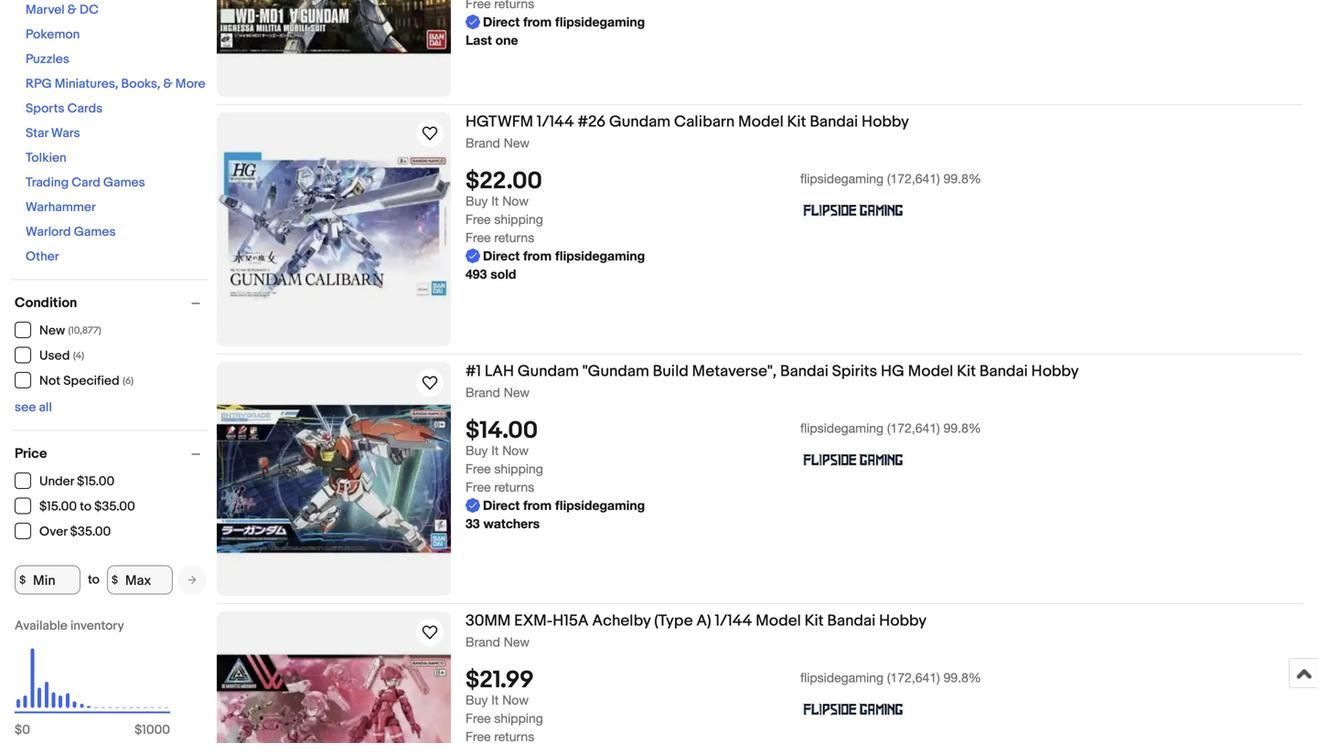 Task type: vqa. For each thing, say whether or not it's contained in the screenshot.
the all to the top
no



Task type: describe. For each thing, give the bounding box(es) containing it.
available
[[15, 619, 68, 634]]

sold
[[491, 267, 516, 282]]

calibarn
[[674, 113, 735, 132]]

flipsidegaming (172,641) 99.8% buy it now for $14.00
[[466, 421, 981, 458]]

(172,641) for $14.00
[[887, 421, 940, 436]]

$15.00 inside under $15.00 link
[[77, 474, 115, 490]]

new inside #1 lah gundam "gundam build metaverse", bandai spirits hg model kit bandai hobby brand new
[[504, 385, 530, 400]]

spirits
[[832, 362, 877, 381]]

from for $14.00
[[523, 498, 552, 513]]

h15a
[[553, 612, 589, 631]]

"gundam
[[583, 362, 649, 381]]

sports
[[26, 101, 65, 117]]

Minimum Value in $ text field
[[15, 566, 80, 595]]

tolkien
[[26, 150, 66, 166]]

watch hgtwfm 1/144 #26 gundam calibarn model kit bandai hobby image
[[419, 123, 441, 145]]

condition button
[[15, 295, 209, 311]]

buy for $14.00
[[466, 443, 488, 458]]

$35.00 inside 'link'
[[70, 525, 111, 540]]

see
[[15, 400, 36, 416]]

puzzles link
[[26, 52, 69, 67]]

trading card games link
[[26, 175, 145, 191]]

direct for $22.00
[[483, 249, 520, 264]]

4 free from the top
[[466, 480, 491, 495]]

sports cards link
[[26, 101, 103, 117]]

3 buy from the top
[[466, 693, 488, 708]]

now for $22.00
[[502, 194, 529, 209]]

it for $22.00
[[491, 194, 499, 209]]

1000
[[142, 723, 170, 739]]

warlord games link
[[26, 225, 116, 240]]

see all button
[[15, 400, 52, 416]]

pokemon
[[26, 27, 80, 43]]

free shipping
[[466, 711, 543, 726]]

over
[[39, 525, 67, 540]]

from for $22.00
[[523, 249, 552, 264]]

graph of available inventory between $0 and $1000+ image
[[15, 619, 170, 744]]

brand inside #1 lah gundam "gundam build metaverse", bandai spirits hg model kit bandai hobby brand new
[[466, 385, 500, 400]]

books,
[[121, 76, 160, 92]]

3 now from the top
[[502, 693, 529, 708]]

hgtwfm 1/144 #26 gundam calibarn model kit bandai hobby brand new
[[466, 113, 909, 150]]

kit inside 30mm exm-h15a achelby (type a) 1/144 model kit bandai hobby brand new
[[805, 612, 824, 631]]

other
[[26, 249, 59, 265]]

condition
[[15, 295, 77, 311]]

3 (172,641) from the top
[[887, 671, 940, 686]]

not specified (6)
[[39, 374, 134, 389]]

hgtwfm 1/144 #26 gundam calibarn model kit bandai hobby link
[[466, 113, 1303, 135]]

0 vertical spatial $35.00
[[94, 499, 135, 515]]

$22.00
[[466, 168, 542, 196]]

1/144 inside 30mm exm-h15a achelby (type a) 1/144 model kit bandai hobby brand new
[[715, 612, 752, 631]]

#1 lah gundam "gundam build metaverse", bandai spirits hg model kit bandai hobby heading
[[466, 362, 1079, 381]]

#1 lah gundam "gundam build metaverse", bandai spirits hg model kit bandai hobby brand new
[[466, 362, 1079, 400]]

#1 lah gundam "gundam build metaverse", bandai spirits hg model kit bandai hobby image
[[217, 362, 451, 596]]

(4)
[[73, 350, 84, 362]]

flipsidegaming inside free shipping free returns direct from flipsidegaming 493 sold
[[555, 249, 645, 264]]

direct from flipsidegaming text field for $22.00
[[466, 247, 645, 265]]

now for $14.00
[[502, 443, 529, 458]]

miniatures,
[[55, 76, 118, 92]]

2 free from the top
[[466, 230, 491, 245]]

99.8% for $14.00
[[944, 421, 981, 436]]

free for free shipping
[[466, 711, 491, 726]]

0 vertical spatial &
[[67, 2, 77, 18]]

rpg
[[26, 76, 52, 92]]

tolkien link
[[26, 150, 66, 166]]

watch #1 lah gundam "gundam build metaverse", bandai spirits hg model kit bandai hobby image
[[419, 372, 441, 394]]

hgtwfm
[[466, 113, 533, 132]]

over $35.00 link
[[15, 523, 112, 540]]

metaverse",
[[692, 362, 777, 381]]

a)
[[697, 612, 711, 631]]

$14.00
[[466, 417, 538, 446]]

more
[[175, 76, 206, 92]]

over $35.00
[[39, 525, 111, 540]]

0 vertical spatial games
[[103, 175, 145, 191]]

hgtwfm 1/144 #26 gundam calibarn model kit bandai hobby heading
[[466, 113, 909, 132]]

brand inside 30mm exm-h15a achelby (type a) 1/144 model kit bandai hobby brand new
[[466, 635, 500, 650]]

30mm exm-h15a achelby (type a) 1/144 model kit bandai hobby brand new
[[466, 612, 927, 650]]

gundam inside "hgtwfm 1/144 #26 gundam calibarn model kit bandai hobby brand new"
[[609, 113, 671, 132]]

marvel
[[26, 2, 65, 18]]

direct from flipsidegaming last one
[[466, 14, 645, 48]]

bandai inside 30mm exm-h15a achelby (type a) 1/144 model kit bandai hobby brand new
[[827, 612, 876, 631]]

puzzles
[[26, 52, 69, 67]]

brand inside "hgtwfm 1/144 #26 gundam calibarn model kit bandai hobby brand new"
[[466, 135, 500, 150]]

3 it from the top
[[491, 693, 499, 708]]

hg
[[881, 362, 905, 381]]

rpg miniatures, books, & more link
[[26, 76, 206, 92]]

not
[[39, 374, 61, 389]]

3 99.8% from the top
[[944, 671, 981, 686]]

under
[[39, 474, 74, 490]]

free shipping free returns direct from flipsidegaming 33 watchers
[[466, 462, 645, 532]]

33
[[466, 517, 480, 532]]

shipping for $22.00
[[494, 212, 543, 227]]

model inside #1 lah gundam "gundam build metaverse", bandai spirits hg model kit bandai hobby brand new
[[908, 362, 953, 381]]

returns for $14.00
[[494, 480, 534, 495]]

it for $14.00
[[491, 443, 499, 458]]

pokemon link
[[26, 27, 80, 43]]

hobby inside 30mm exm-h15a achelby (type a) 1/144 model kit bandai hobby brand new
[[879, 612, 927, 631]]

buy for $22.00
[[466, 194, 488, 209]]

warhammer link
[[26, 200, 96, 215]]

new inside 30mm exm-h15a achelby (type a) 1/144 model kit bandai hobby brand new
[[504, 635, 530, 650]]

used
[[39, 349, 70, 364]]

$15.00 to $35.00 link
[[15, 498, 136, 515]]

$ 0
[[15, 723, 30, 739]]

Maximum Value in $ text field
[[107, 566, 173, 595]]

available inventory
[[15, 619, 124, 634]]

30mm exm-h15a achelby (type a) 1/144 model kit bandai hobby image
[[217, 612, 451, 744]]

price
[[15, 446, 47, 462]]



Task type: locate. For each thing, give the bounding box(es) containing it.
1 99.8% from the top
[[944, 171, 981, 186]]

0 vertical spatial brand
[[466, 135, 500, 150]]

flipsidegaming (172,641) 99.8% buy it now down "metaverse","
[[466, 421, 981, 458]]

&
[[67, 2, 77, 18], [163, 76, 173, 92]]

1 vertical spatial buy
[[466, 443, 488, 458]]

games down warhammer link
[[74, 225, 116, 240]]

3 direct from the top
[[483, 498, 520, 513]]

new (10,877)
[[39, 323, 101, 339]]

from
[[523, 14, 552, 29], [523, 249, 552, 264], [523, 498, 552, 513]]

kit inside #1 lah gundam "gundam build metaverse", bandai spirits hg model kit bandai hobby brand new
[[957, 362, 976, 381]]

gundam inside #1 lah gundam "gundam build metaverse", bandai spirits hg model kit bandai hobby brand new
[[518, 362, 579, 381]]

1 horizontal spatial &
[[163, 76, 173, 92]]

2 vertical spatial buy
[[466, 693, 488, 708]]

1 vertical spatial kit
[[957, 362, 976, 381]]

(172,641) down 30mm exm-h15a achelby (type a) 1/144 model kit bandai hobby link
[[887, 671, 940, 686]]

direct inside the direct from flipsidegaming last one
[[483, 14, 520, 29]]

0 vertical spatial returns
[[494, 230, 534, 245]]

1 horizontal spatial 1/144
[[715, 612, 752, 631]]

under $15.00
[[39, 474, 115, 490]]

$ 1000
[[135, 723, 170, 739]]

(172,641) down hg
[[887, 421, 940, 436]]

now up free shipping
[[502, 693, 529, 708]]

0 vertical spatial 99.8%
[[944, 171, 981, 186]]

#26
[[578, 113, 606, 132]]

2 shipping from the top
[[494, 462, 543, 477]]

0 vertical spatial direct from flipsidegaming text field
[[466, 13, 645, 31]]

2 (172,641) from the top
[[887, 421, 940, 436]]

model right a)
[[756, 612, 801, 631]]

hgcc 1/144 wd-m01 turn a gundam model kit bandai hobby image
[[217, 0, 451, 97]]

99.8% for $22.00
[[944, 171, 981, 186]]

1 vertical spatial brand
[[466, 385, 500, 400]]

0 vertical spatial from
[[523, 14, 552, 29]]

under $15.00 link
[[15, 473, 115, 490]]

brand down #1
[[466, 385, 500, 400]]

0 vertical spatial $15.00
[[77, 474, 115, 490]]

1 it from the top
[[491, 194, 499, 209]]

1 vertical spatial model
[[908, 362, 953, 381]]

achelby
[[592, 612, 651, 631]]

2 from from the top
[[523, 249, 552, 264]]

2 vertical spatial 99.8%
[[944, 671, 981, 686]]

0 vertical spatial to
[[80, 499, 92, 515]]

from inside free shipping free returns direct from flipsidegaming 33 watchers
[[523, 498, 552, 513]]

0 horizontal spatial gundam
[[518, 362, 579, 381]]

2 visit flipsidegaming ebay store! image from the top
[[800, 442, 905, 479]]

marvel & dc link
[[26, 2, 99, 18]]

model right hg
[[908, 362, 953, 381]]

hobby inside "hgtwfm 1/144 #26 gundam calibarn model kit bandai hobby brand new"
[[862, 113, 909, 132]]

1 vertical spatial returns
[[494, 480, 534, 495]]

gundam right #26
[[609, 113, 671, 132]]

gundam right the lah
[[518, 362, 579, 381]]

1 vertical spatial it
[[491, 443, 499, 458]]

1 brand from the top
[[466, 135, 500, 150]]

2 vertical spatial hobby
[[879, 612, 927, 631]]

specified
[[63, 374, 120, 389]]

0 vertical spatial 1/144
[[537, 113, 574, 132]]

493
[[466, 267, 487, 282]]

free
[[466, 212, 491, 227], [466, 230, 491, 245], [466, 462, 491, 477], [466, 480, 491, 495], [466, 711, 491, 726]]

returns for $22.00
[[494, 230, 534, 245]]

free for free shipping free returns direct from flipsidegaming 33 watchers
[[466, 462, 491, 477]]

shipping down $21.99
[[494, 711, 543, 726]]

3 visit flipsidegaming ebay store! image from the top
[[800, 692, 905, 728]]

flipsidegaming (172,641) 99.8% buy it now for $22.00
[[466, 171, 981, 209]]

exm-
[[514, 612, 553, 631]]

hgtwfm 1/144 #26 gundam calibarn model kit bandai hobby image
[[217, 113, 451, 347]]

0 vertical spatial kit
[[787, 113, 806, 132]]

visit flipsidegaming ebay store! image
[[800, 192, 905, 229], [800, 442, 905, 479], [800, 692, 905, 728]]

direct inside free shipping free returns direct from flipsidegaming 33 watchers
[[483, 498, 520, 513]]

1 free from the top
[[466, 212, 491, 227]]

direct up sold
[[483, 249, 520, 264]]

1 now from the top
[[502, 194, 529, 209]]

new
[[504, 135, 530, 150], [39, 323, 65, 339], [504, 385, 530, 400], [504, 635, 530, 650]]

0 vertical spatial shipping
[[494, 212, 543, 227]]

1 horizontal spatial gundam
[[609, 113, 671, 132]]

new down exm-
[[504, 635, 530, 650]]

lah
[[485, 362, 514, 381]]

model inside 30mm exm-h15a achelby (type a) 1/144 model kit bandai hobby brand new
[[756, 612, 801, 631]]

flipsidegaming (172,641) 99.8% buy it now down 30mm exm-h15a achelby (type a) 1/144 model kit bandai hobby brand new
[[466, 671, 981, 708]]

3 free from the top
[[466, 462, 491, 477]]

to right minimum value in $ text box
[[88, 573, 100, 588]]

returns up watchers
[[494, 480, 534, 495]]

watchers
[[483, 517, 540, 532]]

3 brand from the top
[[466, 635, 500, 650]]

direct from flipsidegaming text field up watchers
[[466, 497, 645, 515]]

1 vertical spatial (172,641)
[[887, 421, 940, 436]]

direct from flipsidegaming text field for $14.00
[[466, 497, 645, 515]]

buy up 33
[[466, 443, 488, 458]]

0
[[22, 723, 30, 739]]

direct from flipsidegaming text field up one
[[466, 13, 645, 31]]

warhammer
[[26, 200, 96, 215]]

1 visit flipsidegaming ebay store! image from the top
[[800, 192, 905, 229]]

kit
[[787, 113, 806, 132], [957, 362, 976, 381], [805, 612, 824, 631]]

free down the $22.00
[[466, 212, 491, 227]]

see all
[[15, 400, 52, 416]]

used (4)
[[39, 349, 84, 364]]

new down the lah
[[504, 385, 530, 400]]

1 (172,641) from the top
[[887, 171, 940, 186]]

hobby
[[862, 113, 909, 132], [1031, 362, 1079, 381], [879, 612, 927, 631]]

0 vertical spatial hobby
[[862, 113, 909, 132]]

Direct from flipsidegaming text field
[[466, 13, 645, 31], [466, 247, 645, 265], [466, 497, 645, 515]]

2 vertical spatial it
[[491, 693, 499, 708]]

flipsidegaming
[[555, 14, 645, 29], [800, 171, 884, 186], [555, 249, 645, 264], [800, 421, 884, 436], [555, 498, 645, 513], [800, 671, 884, 686]]

3 from from the top
[[523, 498, 552, 513]]

it
[[491, 194, 499, 209], [491, 443, 499, 458], [491, 693, 499, 708]]

it up free shipping
[[491, 693, 499, 708]]

hobby inside #1 lah gundam "gundam build metaverse", bandai spirits hg model kit bandai hobby brand new
[[1031, 362, 1079, 381]]

30mm exm-h15a achelby (type a) 1/144 model kit bandai hobby link
[[466, 612, 1303, 634]]

bandai inside "hgtwfm 1/144 #26 gundam calibarn model kit bandai hobby brand new"
[[810, 113, 858, 132]]

2 returns from the top
[[494, 480, 534, 495]]

$35.00 down $15.00 to $35.00
[[70, 525, 111, 540]]

bandai
[[810, 113, 858, 132], [780, 362, 829, 381], [980, 362, 1028, 381], [827, 612, 876, 631]]

new up used
[[39, 323, 65, 339]]

$21.99
[[466, 667, 534, 695]]

0 vertical spatial buy
[[466, 194, 488, 209]]

direct for $14.00
[[483, 498, 520, 513]]

2 brand from the top
[[466, 385, 500, 400]]

0 vertical spatial direct
[[483, 14, 520, 29]]

30mm
[[466, 612, 511, 631]]

2 direct from flipsidegaming text field from the top
[[466, 247, 645, 265]]

free down $14.00
[[466, 462, 491, 477]]

2 vertical spatial direct from flipsidegaming text field
[[466, 497, 645, 515]]

shipping for $14.00
[[494, 462, 543, 477]]

brand down 30mm
[[466, 635, 500, 650]]

returns inside free shipping free returns direct from flipsidegaming 493 sold
[[494, 230, 534, 245]]

direct inside free shipping free returns direct from flipsidegaming 493 sold
[[483, 249, 520, 264]]

wars
[[51, 126, 80, 141]]

shipping inside free shipping free returns direct from flipsidegaming 493 sold
[[494, 212, 543, 227]]

2 buy from the top
[[466, 443, 488, 458]]

1 vertical spatial &
[[163, 76, 173, 92]]

all
[[39, 400, 52, 416]]

model inside "hgtwfm 1/144 #26 gundam calibarn model kit bandai hobby brand new"
[[738, 113, 784, 132]]

visit flipsidegaming ebay store! image for $14.00
[[800, 442, 905, 479]]

flipsidegaming inside the direct from flipsidegaming last one
[[555, 14, 645, 29]]

& left dc
[[67, 2, 77, 18]]

to down under $15.00
[[80, 499, 92, 515]]

0 horizontal spatial &
[[67, 2, 77, 18]]

(6)
[[123, 376, 134, 387]]

$
[[19, 574, 26, 587], [112, 574, 118, 587], [15, 723, 22, 739], [135, 723, 142, 739]]

price button
[[15, 446, 209, 462]]

trading
[[26, 175, 69, 191]]

(172,641)
[[887, 171, 940, 186], [887, 421, 940, 436], [887, 671, 940, 686]]

free up 493
[[466, 230, 491, 245]]

from inside the direct from flipsidegaming last one
[[523, 14, 552, 29]]

2 it from the top
[[491, 443, 499, 458]]

1 vertical spatial visit flipsidegaming ebay store! image
[[800, 442, 905, 479]]

direct
[[483, 14, 520, 29], [483, 249, 520, 264], [483, 498, 520, 513]]

direct up watchers
[[483, 498, 520, 513]]

#1
[[466, 362, 481, 381]]

3 direct from flipsidegaming text field from the top
[[466, 497, 645, 515]]

$15.00
[[77, 474, 115, 490], [39, 499, 77, 515]]

model right 'calibarn'
[[738, 113, 784, 132]]

2 vertical spatial now
[[502, 693, 529, 708]]

1 flipsidegaming (172,641) 99.8% buy it now from the top
[[466, 171, 981, 209]]

one
[[495, 33, 518, 48]]

0 vertical spatial visit flipsidegaming ebay store! image
[[800, 192, 905, 229]]

other link
[[26, 249, 59, 265]]

3 shipping from the top
[[494, 711, 543, 726]]

2 flipsidegaming (172,641) 99.8% buy it now from the top
[[466, 421, 981, 458]]

0 horizontal spatial 1/144
[[537, 113, 574, 132]]

buy up 493
[[466, 194, 488, 209]]

1 returns from the top
[[494, 230, 534, 245]]

free for free shipping free returns direct from flipsidegaming 493 sold
[[466, 212, 491, 227]]

2 vertical spatial kit
[[805, 612, 824, 631]]

0 vertical spatial now
[[502, 194, 529, 209]]

build
[[653, 362, 689, 381]]

1 vertical spatial 1/144
[[715, 612, 752, 631]]

2 vertical spatial model
[[756, 612, 801, 631]]

1 direct from flipsidegaming text field from the top
[[466, 13, 645, 31]]

(type
[[654, 612, 693, 631]]

1 vertical spatial hobby
[[1031, 362, 1079, 381]]

flipsidegaming (172,641) 99.8% buy it now
[[466, 171, 981, 209], [466, 421, 981, 458], [466, 671, 981, 708]]

0 vertical spatial flipsidegaming (172,641) 99.8% buy it now
[[466, 171, 981, 209]]

now up free shipping free returns direct from flipsidegaming 493 sold
[[502, 194, 529, 209]]

1 from from the top
[[523, 14, 552, 29]]

1 vertical spatial 99.8%
[[944, 421, 981, 436]]

new down hgtwfm
[[504, 135, 530, 150]]

0 vertical spatial it
[[491, 194, 499, 209]]

(10,877)
[[68, 325, 101, 337]]

star wars link
[[26, 126, 80, 141]]

(172,641) down hgtwfm 1/144 #26 gundam calibarn model kit bandai hobby link
[[887, 171, 940, 186]]

2 vertical spatial (172,641)
[[887, 671, 940, 686]]

shipping
[[494, 212, 543, 227], [494, 462, 543, 477], [494, 711, 543, 726]]

shipping down the $22.00
[[494, 212, 543, 227]]

flipsidegaming inside free shipping free returns direct from flipsidegaming 33 watchers
[[555, 498, 645, 513]]

visit flipsidegaming ebay store! image for $21.99
[[800, 692, 905, 728]]

dc
[[80, 2, 99, 18]]

1 vertical spatial gundam
[[518, 362, 579, 381]]

marvel & dc pokemon puzzles rpg miniatures, books, & more sports cards star wars tolkien trading card games warhammer warlord games other
[[26, 2, 206, 265]]

star
[[26, 126, 48, 141]]

1 vertical spatial to
[[88, 573, 100, 588]]

model
[[738, 113, 784, 132], [908, 362, 953, 381], [756, 612, 801, 631]]

2 vertical spatial direct
[[483, 498, 520, 513]]

shipping down $14.00
[[494, 462, 543, 477]]

2 vertical spatial brand
[[466, 635, 500, 650]]

free shipping free returns direct from flipsidegaming 493 sold
[[466, 212, 645, 282]]

& left more
[[163, 76, 173, 92]]

2 vertical spatial flipsidegaming (172,641) 99.8% buy it now
[[466, 671, 981, 708]]

direct up one
[[483, 14, 520, 29]]

$35.00 down under $15.00
[[94, 499, 135, 515]]

cards
[[67, 101, 103, 117]]

buy up free shipping
[[466, 693, 488, 708]]

0 vertical spatial model
[[738, 113, 784, 132]]

1/144
[[537, 113, 574, 132], [715, 612, 752, 631]]

2 vertical spatial visit flipsidegaming ebay store! image
[[800, 692, 905, 728]]

1 vertical spatial $15.00
[[39, 499, 77, 515]]

brand down hgtwfm
[[466, 135, 500, 150]]

1 direct from the top
[[483, 14, 520, 29]]

2 now from the top
[[502, 443, 529, 458]]

#1 lah gundam "gundam build metaverse", bandai spirits hg model kit bandai hobby link
[[466, 362, 1303, 385]]

2 vertical spatial from
[[523, 498, 552, 513]]

0 vertical spatial (172,641)
[[887, 171, 940, 186]]

$15.00 up $15.00 to $35.00
[[77, 474, 115, 490]]

1 buy from the top
[[466, 194, 488, 209]]

new inside "hgtwfm 1/144 #26 gundam calibarn model kit bandai hobby brand new"
[[504, 135, 530, 150]]

inventory
[[70, 619, 124, 634]]

direct from flipsidegaming text field up sold
[[466, 247, 645, 265]]

$15.00 up over $35.00 'link'
[[39, 499, 77, 515]]

(172,641) for $22.00
[[887, 171, 940, 186]]

it up watchers
[[491, 443, 499, 458]]

$15.00 to $35.00
[[39, 499, 135, 515]]

to inside the $15.00 to $35.00 link
[[80, 499, 92, 515]]

free down $21.99
[[466, 711, 491, 726]]

1/144 inside "hgtwfm 1/144 #26 gundam calibarn model kit bandai hobby brand new"
[[537, 113, 574, 132]]

visit flipsidegaming ebay store! image for $22.00
[[800, 192, 905, 229]]

now
[[502, 194, 529, 209], [502, 443, 529, 458], [502, 693, 529, 708]]

1 vertical spatial from
[[523, 249, 552, 264]]

returns inside free shipping free returns direct from flipsidegaming 33 watchers
[[494, 480, 534, 495]]

1 vertical spatial now
[[502, 443, 529, 458]]

1 vertical spatial games
[[74, 225, 116, 240]]

$35.00
[[94, 499, 135, 515], [70, 525, 111, 540]]

last
[[466, 33, 492, 48]]

free up 33
[[466, 480, 491, 495]]

5 free from the top
[[466, 711, 491, 726]]

warlord
[[26, 225, 71, 240]]

kit inside "hgtwfm 1/144 #26 gundam calibarn model kit bandai hobby brand new"
[[787, 113, 806, 132]]

1 vertical spatial flipsidegaming (172,641) 99.8% buy it now
[[466, 421, 981, 458]]

it up sold
[[491, 194, 499, 209]]

gundam
[[609, 113, 671, 132], [518, 362, 579, 381]]

1 vertical spatial shipping
[[494, 462, 543, 477]]

2 99.8% from the top
[[944, 421, 981, 436]]

card
[[72, 175, 100, 191]]

0 vertical spatial gundam
[[609, 113, 671, 132]]

from inside free shipping free returns direct from flipsidegaming 493 sold
[[523, 249, 552, 264]]

1 vertical spatial direct from flipsidegaming text field
[[466, 247, 645, 265]]

flipsidegaming (172,641) 99.8% buy it now down "hgtwfm 1/144 #26 gundam calibarn model kit bandai hobby brand new" at the top of page
[[466, 171, 981, 209]]

1/144 left #26
[[537, 113, 574, 132]]

games
[[103, 175, 145, 191], [74, 225, 116, 240]]

returns up sold
[[494, 230, 534, 245]]

games right card
[[103, 175, 145, 191]]

1 shipping from the top
[[494, 212, 543, 227]]

1 vertical spatial direct
[[483, 249, 520, 264]]

3 flipsidegaming (172,641) 99.8% buy it now from the top
[[466, 671, 981, 708]]

brand
[[466, 135, 500, 150], [466, 385, 500, 400], [466, 635, 500, 650]]

99.8%
[[944, 171, 981, 186], [944, 421, 981, 436], [944, 671, 981, 686]]

2 direct from the top
[[483, 249, 520, 264]]

30mm exm-h15a achelby (type a) 1/144 model kit bandai hobby heading
[[466, 612, 927, 631]]

1/144 right a)
[[715, 612, 752, 631]]

1 vertical spatial $35.00
[[70, 525, 111, 540]]

buy
[[466, 194, 488, 209], [466, 443, 488, 458], [466, 693, 488, 708]]

now up free shipping free returns direct from flipsidegaming 33 watchers
[[502, 443, 529, 458]]

2 vertical spatial shipping
[[494, 711, 543, 726]]

watch 30mm exm-h15a achelby (type a) 1/144 model kit bandai hobby image
[[419, 622, 441, 644]]

shipping inside free shipping free returns direct from flipsidegaming 33 watchers
[[494, 462, 543, 477]]



